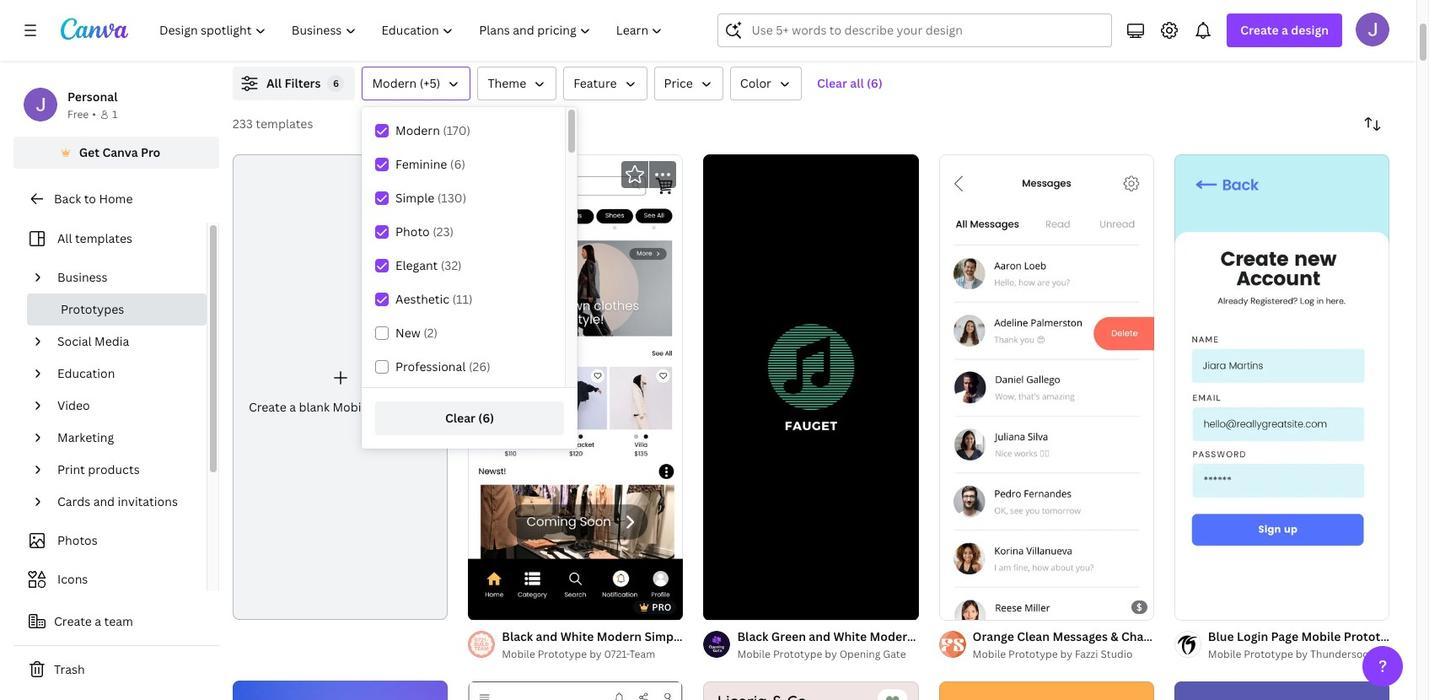 Task type: describe. For each thing, give the bounding box(es) containing it.
create a design
[[1241, 22, 1329, 38]]

price button
[[654, 67, 724, 100]]

blank
[[299, 399, 330, 415]]

media
[[95, 333, 129, 349]]

photo (23)
[[396, 224, 454, 240]]

(32)
[[441, 257, 462, 273]]

feminine
[[396, 156, 447, 172]]

all filters
[[267, 75, 321, 91]]

elegant (32)
[[396, 257, 462, 273]]

top level navigation element
[[148, 13, 678, 47]]

aesthetic
[[396, 291, 450, 307]]

Search search field
[[752, 14, 1102, 46]]

invitations
[[118, 493, 178, 509]]

get
[[79, 144, 100, 160]]

products
[[88, 461, 140, 477]]

free
[[67, 107, 89, 121]]

filters
[[285, 75, 321, 91]]

business link
[[51, 261, 197, 294]]

orange clean messages & chat mobile prototype mobile prototype by fazzi studio
[[973, 628, 1252, 661]]

new
[[396, 325, 421, 341]]

page
[[1272, 628, 1299, 644]]

pro
[[141, 144, 161, 160]]

mobile up simple lined white blog landing page wireframe mobile ui prototype image
[[502, 647, 535, 661]]

mobile inside "link"
[[333, 399, 372, 415]]

create a team button
[[13, 605, 219, 639]]

blue
[[1209, 628, 1235, 644]]

black and white modern simple fashion product mobile prototype image
[[468, 154, 684, 620]]

all templates
[[57, 230, 132, 246]]

and
[[93, 493, 115, 509]]

create a blank mobile prototype link
[[233, 154, 448, 620]]

photos link
[[24, 525, 197, 557]]

a for blank
[[289, 399, 296, 415]]

1 of 3 link
[[939, 154, 1155, 620]]

orange
[[973, 628, 1015, 644]]

get canva pro button
[[13, 137, 219, 169]]

mobile up mobile prototype by thundersoother 'link'
[[1302, 628, 1342, 644]]

free •
[[67, 107, 96, 121]]

back to home
[[54, 191, 133, 207]]

all
[[850, 75, 864, 91]]

mobile up light modern minimalistic healthy food recipes mobile ui prototype image
[[738, 647, 771, 661]]

blue login page mobile prototype image
[[1175, 154, 1390, 620]]

by inside orange clean messages & chat mobile prototype mobile prototype by fazzi studio
[[1061, 647, 1073, 661]]

education
[[57, 365, 115, 381]]

create for create a blank mobile prototype
[[249, 399, 287, 415]]

233
[[233, 116, 253, 132]]

orange clean messages & chat mobile prototype image
[[939, 154, 1155, 620]]

mobile prototype by thundersoother link
[[1209, 646, 1390, 663]]

prototype down 'login'
[[1244, 647, 1294, 661]]

cards and invitations link
[[51, 486, 197, 518]]

create for create a design
[[1241, 22, 1279, 38]]

clean
[[1017, 628, 1050, 644]]

modern (+5)
[[372, 75, 441, 91]]

aesthetic (11)
[[396, 291, 473, 307]]

mobile prototype by 0721-team link
[[502, 646, 684, 663]]

mobile down blue
[[1209, 647, 1242, 661]]

elegant
[[396, 257, 438, 273]]

print products link
[[51, 454, 197, 486]]

print
[[57, 461, 85, 477]]

thundersoother
[[1311, 647, 1390, 661]]

(26)
[[469, 358, 491, 375]]

icons link
[[24, 563, 197, 596]]

modern for modern (+5)
[[372, 75, 417, 91]]

create for create a team
[[54, 613, 92, 629]]

studio
[[1101, 647, 1133, 661]]

social media link
[[51, 326, 197, 358]]

(23)
[[433, 224, 454, 240]]

social media
[[57, 333, 129, 349]]

templates for 233 templates
[[256, 116, 313, 132]]

back
[[54, 191, 81, 207]]

clear all (6)
[[817, 75, 883, 91]]

photos
[[57, 532, 98, 548]]

(170)
[[443, 122, 471, 138]]

gradient purple music player mobile modern prototype image
[[233, 681, 448, 700]]

(2)
[[424, 325, 438, 341]]

icons
[[57, 571, 88, 587]]

233 templates
[[233, 116, 313, 132]]

0 vertical spatial (6)
[[867, 75, 883, 91]]

black green and white modern music login page wireframe mobile prototype image
[[704, 154, 919, 620]]

design
[[1292, 22, 1329, 38]]

6
[[333, 77, 339, 89]]

prototype up light modern minimalistic healthy food recipes mobile ui prototype image
[[773, 647, 823, 661]]

white and blue modern minimalist hotel booking mobile prototype image
[[1175, 681, 1390, 700]]

professional (26)
[[396, 358, 491, 375]]

•
[[92, 107, 96, 121]]

price
[[664, 75, 693, 91]]

(+5)
[[420, 75, 441, 91]]

opening
[[840, 647, 881, 661]]

mobile right the chat
[[1152, 628, 1192, 644]]

simple
[[396, 190, 435, 206]]

marketing link
[[51, 422, 197, 454]]

canva
[[102, 144, 138, 160]]

mobile prototype by opening gate
[[738, 647, 906, 661]]

3
[[970, 600, 975, 612]]

1 of 3
[[951, 600, 975, 612]]

personal
[[67, 89, 118, 105]]

a for design
[[1282, 22, 1289, 38]]

clear (6)
[[445, 410, 494, 426]]

blue login page mobile prototype link
[[1209, 627, 1402, 646]]



Task type: vqa. For each thing, say whether or not it's contained in the screenshot.
(+5)
yes



Task type: locate. For each thing, give the bounding box(es) containing it.
0 horizontal spatial create
[[54, 613, 92, 629]]

education link
[[51, 358, 197, 390]]

mobile prototype by fazzi studio link
[[973, 646, 1155, 663]]

0 vertical spatial create
[[1241, 22, 1279, 38]]

clear for clear (6)
[[445, 410, 476, 426]]

all left filters
[[267, 75, 282, 91]]

1 right • in the top left of the page
[[112, 107, 117, 121]]

0 vertical spatial all
[[267, 75, 282, 91]]

clear inside clear (6) button
[[445, 410, 476, 426]]

1 vertical spatial clear
[[445, 410, 476, 426]]

jacob simon image
[[1356, 13, 1390, 46]]

theme button
[[478, 67, 557, 100]]

all
[[267, 75, 282, 91], [57, 230, 72, 246]]

1 left of
[[951, 600, 956, 612]]

6 filter options selected element
[[328, 75, 345, 92]]

2 horizontal spatial a
[[1282, 22, 1289, 38]]

prototype inside "link"
[[375, 399, 432, 415]]

0 vertical spatial templates
[[256, 116, 313, 132]]

a for team
[[95, 613, 101, 629]]

orange simple food delivery clean mobile prototype image
[[939, 681, 1155, 700]]

video
[[57, 397, 90, 413]]

modern
[[372, 75, 417, 91], [396, 122, 440, 138]]

video link
[[51, 390, 197, 422]]

trash
[[54, 661, 85, 677]]

cards and invitations
[[57, 493, 178, 509]]

1 vertical spatial a
[[289, 399, 296, 415]]

feature button
[[564, 67, 647, 100]]

2 horizontal spatial (6)
[[867, 75, 883, 91]]

modern up feminine
[[396, 122, 440, 138]]

$
[[1137, 600, 1143, 613]]

business
[[57, 269, 108, 285]]

0 vertical spatial a
[[1282, 22, 1289, 38]]

clear (6) button
[[375, 402, 564, 435]]

a left team
[[95, 613, 101, 629]]

login
[[1237, 628, 1269, 644]]

create down icons
[[54, 613, 92, 629]]

0 vertical spatial clear
[[817, 75, 848, 91]]

by inside blue login page mobile prototype mobile prototype by thundersoother
[[1296, 647, 1308, 661]]

2 vertical spatial (6)
[[479, 410, 494, 426]]

modern for modern (170)
[[396, 122, 440, 138]]

simple (130)
[[396, 190, 467, 206]]

Sort by button
[[1356, 107, 1390, 141]]

modern (170)
[[396, 122, 471, 138]]

light modern minimalistic healthy food recipes mobile ui prototype image
[[704, 681, 919, 700]]

prototype up thundersoother
[[1344, 628, 1402, 644]]

0 horizontal spatial a
[[95, 613, 101, 629]]

1 vertical spatial modern
[[396, 122, 440, 138]]

prototype down clean
[[1009, 647, 1058, 661]]

team
[[630, 647, 656, 661]]

a left blank
[[289, 399, 296, 415]]

by down blue login page mobile prototype link
[[1296, 647, 1308, 661]]

to
[[84, 191, 96, 207]]

(6) down (26)
[[479, 410, 494, 426]]

clear down "professional (26)"
[[445, 410, 476, 426]]

a left design on the right of the page
[[1282, 22, 1289, 38]]

gate
[[883, 647, 906, 661]]

all down "back"
[[57, 230, 72, 246]]

modern inside button
[[372, 75, 417, 91]]

(6) for clear (6)
[[479, 410, 494, 426]]

create a blank mobile prototype
[[249, 399, 432, 415]]

clear
[[817, 75, 848, 91], [445, 410, 476, 426]]

1 for 1 of 3
[[951, 600, 956, 612]]

by
[[590, 647, 602, 661], [825, 647, 837, 661], [1061, 647, 1073, 661], [1296, 647, 1308, 661]]

0 vertical spatial modern
[[372, 75, 417, 91]]

messages
[[1053, 628, 1108, 644]]

1 horizontal spatial clear
[[817, 75, 848, 91]]

2 by from the left
[[825, 647, 837, 661]]

blue login page mobile prototype mobile prototype by thundersoother
[[1209, 628, 1402, 661]]

prototype left "page" at the right bottom of the page
[[1194, 628, 1252, 644]]

professional
[[396, 358, 466, 375]]

create left blank
[[249, 399, 287, 415]]

a inside create a design dropdown button
[[1282, 22, 1289, 38]]

modern (+5) button
[[362, 67, 471, 100]]

mobile down the orange in the bottom of the page
[[973, 647, 1006, 661]]

print products
[[57, 461, 140, 477]]

2 horizontal spatial create
[[1241, 22, 1279, 38]]

0 horizontal spatial (6)
[[450, 156, 466, 172]]

all for all filters
[[267, 75, 282, 91]]

clear inside clear all (6) button
[[817, 75, 848, 91]]

mobile
[[333, 399, 372, 415], [1152, 628, 1192, 644], [1302, 628, 1342, 644], [502, 647, 535, 661], [738, 647, 771, 661], [973, 647, 1006, 661], [1209, 647, 1242, 661]]

by left fazzi
[[1061, 647, 1073, 661]]

mobile right blank
[[333, 399, 372, 415]]

home
[[99, 191, 133, 207]]

1 horizontal spatial a
[[289, 399, 296, 415]]

1 horizontal spatial 1
[[951, 600, 956, 612]]

by left opening
[[825, 647, 837, 661]]

create
[[1241, 22, 1279, 38], [249, 399, 287, 415], [54, 613, 92, 629]]

1 inside 1 of 3 link
[[951, 600, 956, 612]]

(6) for feminine (6)
[[450, 156, 466, 172]]

all templates link
[[24, 223, 197, 255]]

by left 0721-
[[590, 647, 602, 661]]

0 horizontal spatial templates
[[75, 230, 132, 246]]

cards
[[57, 493, 90, 509]]

2 vertical spatial create
[[54, 613, 92, 629]]

prototype down the professional
[[375, 399, 432, 415]]

create a team
[[54, 613, 133, 629]]

0 horizontal spatial all
[[57, 230, 72, 246]]

3 by from the left
[[1061, 647, 1073, 661]]

templates
[[256, 116, 313, 132], [75, 230, 132, 246]]

create a blank mobile prototype element
[[233, 154, 448, 620]]

templates down all filters
[[256, 116, 313, 132]]

1 vertical spatial all
[[57, 230, 72, 246]]

create inside button
[[54, 613, 92, 629]]

1 horizontal spatial templates
[[256, 116, 313, 132]]

1 for 1
[[112, 107, 117, 121]]

1 vertical spatial (6)
[[450, 156, 466, 172]]

0 horizontal spatial clear
[[445, 410, 476, 426]]

0 vertical spatial 1
[[112, 107, 117, 121]]

clear all (6) button
[[809, 67, 891, 100]]

fazzi
[[1075, 647, 1099, 661]]

color button
[[730, 67, 802, 100]]

create a design button
[[1228, 13, 1343, 47]]

templates down back to home
[[75, 230, 132, 246]]

clear for clear all (6)
[[817, 75, 848, 91]]

1 vertical spatial 1
[[951, 600, 956, 612]]

photo
[[396, 224, 430, 240]]

1 horizontal spatial create
[[249, 399, 287, 415]]

modern left (+5)
[[372, 75, 417, 91]]

all for all templates
[[57, 230, 72, 246]]

a
[[1282, 22, 1289, 38], [289, 399, 296, 415], [95, 613, 101, 629]]

a inside create a team button
[[95, 613, 101, 629]]

(6) right all
[[867, 75, 883, 91]]

social
[[57, 333, 92, 349]]

mobile prototype by 0721-team
[[502, 647, 656, 661]]

new (2)
[[396, 325, 438, 341]]

create inside dropdown button
[[1241, 22, 1279, 38]]

1 horizontal spatial all
[[267, 75, 282, 91]]

a inside "create a blank mobile prototype" element
[[289, 399, 296, 415]]

prototypes
[[61, 301, 124, 317]]

marketing
[[57, 429, 114, 445]]

1 vertical spatial create
[[249, 399, 287, 415]]

0721-
[[604, 647, 630, 661]]

None search field
[[718, 13, 1113, 47]]

clear left all
[[817, 75, 848, 91]]

prototype up simple lined white blog landing page wireframe mobile ui prototype image
[[538, 647, 587, 661]]

prototype
[[375, 399, 432, 415], [1194, 628, 1252, 644], [1344, 628, 1402, 644], [538, 647, 587, 661], [773, 647, 823, 661], [1009, 647, 1058, 661], [1244, 647, 1294, 661]]

(130)
[[438, 190, 467, 206]]

(11)
[[453, 291, 473, 307]]

1 horizontal spatial (6)
[[479, 410, 494, 426]]

2 vertical spatial a
[[95, 613, 101, 629]]

templates for all templates
[[75, 230, 132, 246]]

color
[[740, 75, 772, 91]]

of
[[958, 600, 968, 612]]

get canva pro
[[79, 144, 161, 160]]

(6) down the (170) at top
[[450, 156, 466, 172]]

1 by from the left
[[590, 647, 602, 661]]

1 vertical spatial templates
[[75, 230, 132, 246]]

simple lined white blog landing page wireframe mobile ui prototype image
[[468, 681, 684, 700]]

chat
[[1122, 628, 1149, 644]]

1
[[112, 107, 117, 121], [951, 600, 956, 612]]

mobile prototype templates image
[[1030, 0, 1390, 46]]

feature
[[574, 75, 617, 91]]

0 horizontal spatial 1
[[112, 107, 117, 121]]

create inside "link"
[[249, 399, 287, 415]]

create left design on the right of the page
[[1241, 22, 1279, 38]]

4 by from the left
[[1296, 647, 1308, 661]]



